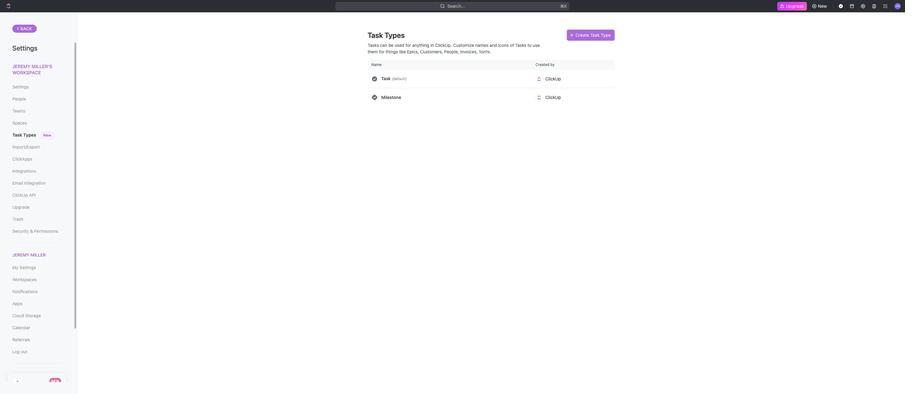 Task type: describe. For each thing, give the bounding box(es) containing it.
miller's
[[32, 64, 52, 69]]

invoices,
[[461, 49, 478, 54]]

spaces
[[12, 120, 27, 126]]

apps link
[[12, 299, 61, 310]]

create task type
[[576, 32, 611, 38]]

people link
[[12, 94, 61, 104]]

clickup inside settings element
[[12, 193, 28, 198]]

referrals link
[[12, 335, 61, 346]]

to
[[528, 43, 532, 48]]

clickapps
[[12, 157, 32, 162]]

apps
[[12, 302, 23, 307]]

task inside 'create task type' button
[[591, 32, 600, 38]]

clickup.
[[436, 43, 452, 48]]

0 horizontal spatial upgrade link
[[12, 202, 61, 213]]

log
[[12, 350, 20, 355]]

integrations link
[[12, 166, 61, 177]]

api
[[29, 193, 36, 198]]

teams link
[[12, 106, 61, 116]]

workspace
[[12, 70, 41, 75]]

0 vertical spatial task types
[[368, 31, 405, 40]]

spaces link
[[12, 118, 61, 128]]

referrals
[[12, 338, 30, 343]]

trash
[[12, 217, 23, 222]]

jm
[[896, 4, 901, 8]]

jeremy miller's workspace
[[12, 64, 52, 75]]

customize
[[453, 43, 475, 48]]

in
[[431, 43, 434, 48]]

settings element
[[0, 12, 77, 395]]

log out
[[12, 350, 27, 355]]

task left "(default)"
[[382, 76, 391, 81]]

log out link
[[12, 347, 61, 358]]

cloud storage link
[[12, 311, 61, 322]]

cloud storage
[[12, 314, 41, 319]]

task (default)
[[382, 76, 407, 81]]

create task type button
[[567, 30, 615, 41]]

1 horizontal spatial upgrade
[[787, 3, 805, 9]]

clickup api
[[12, 193, 36, 198]]

email
[[12, 181, 23, 186]]

epics,
[[407, 49, 419, 54]]

jm button
[[894, 1, 904, 11]]

icons
[[499, 43, 509, 48]]

teams
[[12, 108, 25, 114]]

calendar
[[12, 326, 30, 331]]

by
[[551, 62, 555, 67]]

(default)
[[392, 77, 407, 81]]

types inside settings element
[[23, 133, 36, 138]]

workspaces
[[12, 277, 37, 283]]

milestone
[[382, 95, 402, 100]]

trash link
[[12, 214, 61, 225]]

used
[[395, 43, 405, 48]]

notifications
[[12, 289, 38, 295]]

email integration link
[[12, 178, 61, 189]]

people,
[[445, 49, 459, 54]]

email integration
[[12, 181, 46, 186]]

miller
[[31, 253, 46, 258]]

things
[[386, 49, 398, 54]]

jeremy for jeremy miller
[[12, 253, 29, 258]]

created by
[[536, 62, 555, 67]]

clickapps link
[[12, 154, 61, 165]]

integration
[[24, 181, 46, 186]]

security & permissions
[[12, 229, 58, 234]]

jeremy for jeremy miller's workspace
[[12, 64, 30, 69]]

⌘k
[[561, 3, 568, 9]]

back
[[20, 26, 32, 31]]

clickup for task
[[546, 76, 561, 81]]



Task type: locate. For each thing, give the bounding box(es) containing it.
people
[[12, 96, 26, 102]]

jeremy inside jeremy miller's workspace
[[12, 64, 30, 69]]

my
[[12, 265, 18, 271]]

settings link
[[12, 82, 61, 92]]

upgrade link
[[778, 2, 808, 11], [12, 202, 61, 213]]

task types up import/export
[[12, 133, 36, 138]]

jeremy up my settings
[[12, 253, 29, 258]]

customers,
[[421, 49, 443, 54]]

2 jeremy from the top
[[12, 253, 29, 258]]

permissions
[[34, 229, 58, 234]]

tasks can be used for anything in clickup. customize names and icons of tasks to use them for things like epics, customers, people, invoices, 1on1s.
[[368, 43, 540, 54]]

0 vertical spatial types
[[385, 31, 405, 40]]

type
[[601, 32, 611, 38]]

names
[[476, 43, 489, 48]]

1 vertical spatial task types
[[12, 133, 36, 138]]

for up 'epics,'
[[406, 43, 411, 48]]

types up the be
[[385, 31, 405, 40]]

0 vertical spatial upgrade link
[[778, 2, 808, 11]]

task types inside settings element
[[12, 133, 36, 138]]

created
[[536, 62, 550, 67]]

upgrade inside settings element
[[12, 205, 30, 210]]

calendar link
[[12, 323, 61, 334]]

task types
[[368, 31, 405, 40], [12, 133, 36, 138]]

security & permissions link
[[12, 226, 61, 237]]

0 horizontal spatial for
[[379, 49, 385, 54]]

1on1s.
[[479, 49, 492, 54]]

anything
[[413, 43, 430, 48]]

1 horizontal spatial task types
[[368, 31, 405, 40]]

integrations
[[12, 169, 36, 174]]

jeremy up workspace
[[12, 64, 30, 69]]

0 vertical spatial settings
[[12, 44, 38, 52]]

back link
[[12, 25, 37, 33]]

1 horizontal spatial tasks
[[516, 43, 527, 48]]

types
[[385, 31, 405, 40], [23, 133, 36, 138]]

1 jeremy from the top
[[12, 64, 30, 69]]

1 vertical spatial jeremy
[[12, 253, 29, 258]]

them
[[368, 49, 378, 54]]

0 vertical spatial clickup
[[546, 76, 561, 81]]

2 vertical spatial clickup
[[12, 193, 28, 198]]

types up import/export
[[23, 133, 36, 138]]

new button
[[810, 1, 832, 11]]

0 horizontal spatial upgrade
[[12, 205, 30, 210]]

0 horizontal spatial types
[[23, 133, 36, 138]]

my settings
[[12, 265, 36, 271]]

can
[[380, 43, 388, 48]]

settings up 'people'
[[12, 84, 29, 90]]

for
[[406, 43, 411, 48], [379, 49, 385, 54]]

cloud
[[12, 314, 24, 319]]

workspaces link
[[12, 275, 61, 285]]

settings
[[12, 44, 38, 52], [12, 84, 29, 90], [20, 265, 36, 271]]

0 vertical spatial new
[[819, 3, 828, 9]]

task down spaces
[[12, 133, 22, 138]]

security
[[12, 229, 29, 234]]

1 vertical spatial new
[[43, 133, 51, 138]]

settings inside my settings link
[[20, 265, 36, 271]]

search...
[[448, 3, 465, 9]]

jeremy miller
[[12, 253, 46, 258]]

upgrade down clickup api
[[12, 205, 30, 210]]

task types up can
[[368, 31, 405, 40]]

0 vertical spatial upgrade
[[787, 3, 805, 9]]

task
[[368, 31, 383, 40], [591, 32, 600, 38], [382, 76, 391, 81], [12, 133, 22, 138]]

2 vertical spatial settings
[[20, 265, 36, 271]]

clickup for milestone
[[546, 95, 561, 100]]

1 horizontal spatial types
[[385, 31, 405, 40]]

upgrade
[[787, 3, 805, 9], [12, 205, 30, 210]]

import/export
[[12, 145, 40, 150]]

use
[[533, 43, 540, 48]]

of
[[510, 43, 515, 48]]

create
[[576, 32, 590, 38]]

1 horizontal spatial for
[[406, 43, 411, 48]]

upgrade link left new button
[[778, 2, 808, 11]]

tasks
[[368, 43, 379, 48], [516, 43, 527, 48]]

be
[[389, 43, 394, 48]]

tasks up them
[[368, 43, 379, 48]]

0 vertical spatial jeremy
[[12, 64, 30, 69]]

1 vertical spatial for
[[379, 49, 385, 54]]

1 horizontal spatial upgrade link
[[778, 2, 808, 11]]

task left type
[[591, 32, 600, 38]]

2 vertical spatial new
[[51, 380, 59, 384]]

upgrade link up trash link
[[12, 202, 61, 213]]

name
[[372, 62, 382, 67]]

storage
[[25, 314, 41, 319]]

0 horizontal spatial tasks
[[368, 43, 379, 48]]

tasks left to
[[516, 43, 527, 48]]

1 vertical spatial types
[[23, 133, 36, 138]]

2 tasks from the left
[[516, 43, 527, 48]]

and
[[490, 43, 498, 48]]

settings down back link in the top of the page
[[12, 44, 38, 52]]

new inside button
[[819, 3, 828, 9]]

import/export link
[[12, 142, 61, 153]]

jeremy
[[12, 64, 30, 69], [12, 253, 29, 258]]

0 vertical spatial for
[[406, 43, 411, 48]]

for down can
[[379, 49, 385, 54]]

new
[[819, 3, 828, 9], [43, 133, 51, 138], [51, 380, 59, 384]]

task up can
[[368, 31, 383, 40]]

1 tasks from the left
[[368, 43, 379, 48]]

1 vertical spatial settings
[[12, 84, 29, 90]]

&
[[30, 229, 33, 234]]

out
[[21, 350, 27, 355]]

1 vertical spatial upgrade
[[12, 205, 30, 210]]

settings right my
[[20, 265, 36, 271]]

task inside settings element
[[12, 133, 22, 138]]

1 vertical spatial clickup
[[546, 95, 561, 100]]

notifications link
[[12, 287, 61, 298]]

like
[[400, 49, 406, 54]]

1 vertical spatial upgrade link
[[12, 202, 61, 213]]

my settings link
[[12, 263, 61, 273]]

clickup api link
[[12, 190, 61, 201]]

0 horizontal spatial task types
[[12, 133, 36, 138]]

clickup
[[546, 76, 561, 81], [546, 95, 561, 100], [12, 193, 28, 198]]

upgrade left new button
[[787, 3, 805, 9]]



Task type: vqa. For each thing, say whether or not it's contained in the screenshot.
used
yes



